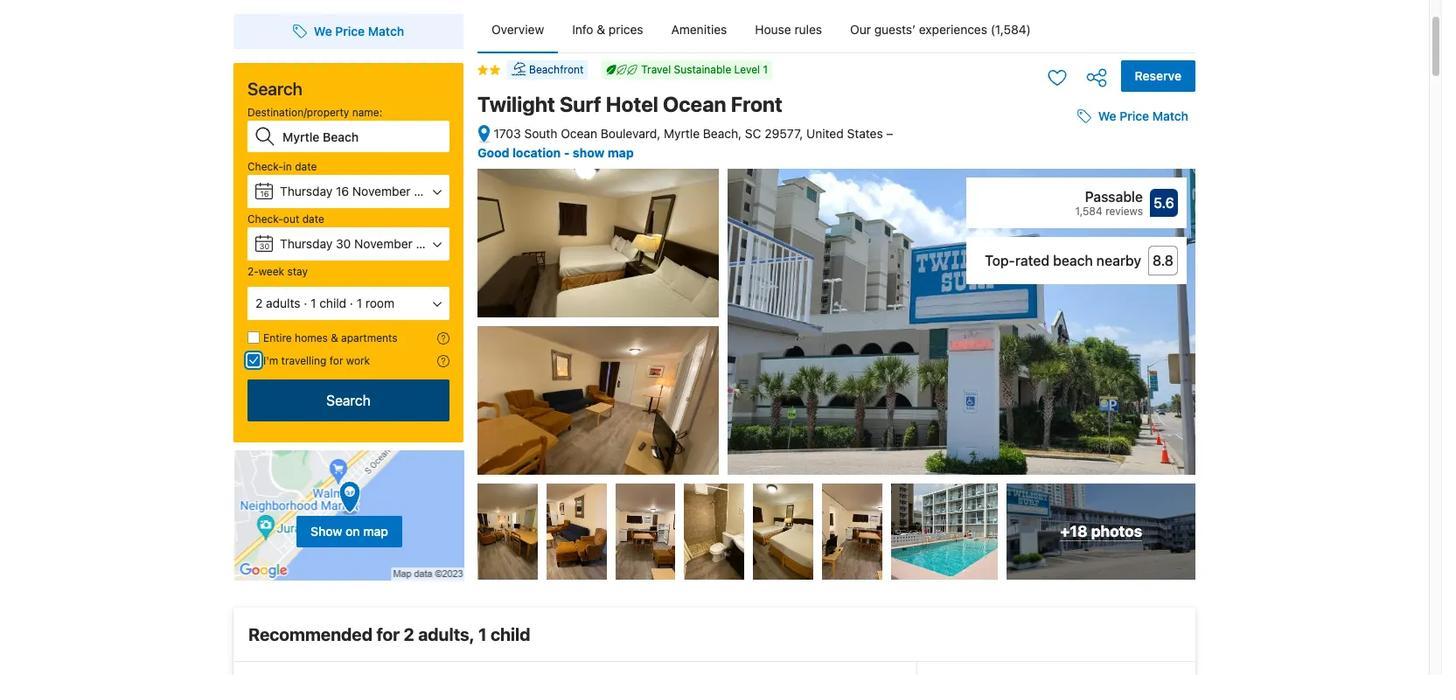 Task type: describe. For each thing, give the bounding box(es) containing it.
we'll show you stays where you can have the entire place to yourself image
[[437, 332, 450, 345]]

date for check-out date
[[302, 213, 324, 226]]

thursday 30 november 2023
[[280, 236, 446, 251]]

our guests' experiences (1,584)
[[850, 22, 1031, 37]]

i'm travelling for work
[[263, 354, 370, 367]]

destination/property
[[248, 106, 349, 119]]

check-out date
[[248, 213, 324, 226]]

overview link
[[478, 7, 558, 52]]

beach
[[1053, 253, 1093, 269]]

top-rated beach nearby element
[[975, 250, 1142, 271]]

we price match for we price match dropdown button inside the search section
[[314, 24, 404, 38]]

ocean inside 1703 south ocean boulevard, myrtle beach, sc 29577, united states – good location - show map
[[561, 126, 598, 141]]

level
[[734, 63, 760, 76]]

passable 1,584 reviews
[[1076, 189, 1143, 218]]

in
[[283, 160, 292, 173]]

room
[[366, 296, 395, 311]]

show
[[311, 524, 342, 538]]

our
[[850, 22, 871, 37]]

search button
[[248, 380, 450, 422]]

hotel
[[606, 92, 659, 116]]

photos
[[1091, 522, 1143, 541]]

2-
[[248, 265, 259, 278]]

experiences
[[919, 22, 988, 37]]

entire
[[263, 332, 292, 345]]

Where are you going? field
[[276, 121, 450, 152]]

homes
[[295, 332, 328, 345]]

thursday for thursday 30 november 2023
[[280, 236, 333, 251]]

show on map
[[311, 524, 388, 538]]

entire homes & apartments
[[263, 332, 398, 345]]

1,584
[[1076, 205, 1103, 218]]

twilight surf hotel ocean front
[[478, 92, 783, 116]]

0 horizontal spatial 30
[[260, 241, 270, 251]]

top-
[[985, 253, 1016, 269]]

adults
[[266, 296, 300, 311]]

apartments
[[341, 332, 398, 345]]

rated
[[1015, 253, 1050, 269]]

info & prices link
[[558, 7, 657, 52]]

stay
[[287, 265, 308, 278]]

info
[[572, 22, 594, 37]]

info & prices
[[572, 22, 643, 37]]

(1,584)
[[991, 22, 1031, 37]]

1 right adults
[[311, 296, 316, 311]]

1 horizontal spatial 2
[[404, 625, 414, 645]]

thursday 16 november 2023
[[280, 184, 444, 199]]

reviews
[[1106, 205, 1143, 218]]

good
[[478, 145, 510, 160]]

beach,
[[703, 126, 742, 141]]

beachfront
[[529, 63, 584, 76]]

on
[[346, 524, 360, 538]]

1703 south ocean boulevard, myrtle beach, sc 29577, united states – good location - show map
[[478, 126, 894, 160]]

rules
[[795, 22, 822, 37]]

top-rated beach nearby
[[985, 253, 1142, 269]]

1 horizontal spatial &
[[597, 22, 606, 37]]

we price match button inside search section
[[286, 16, 411, 47]]

sc
[[745, 126, 762, 141]]

we for we price match dropdown button to the bottom
[[1099, 109, 1117, 123]]

nearby
[[1097, 253, 1142, 269]]

states
[[847, 126, 883, 141]]

check- for out
[[248, 213, 283, 226]]

prices
[[609, 22, 643, 37]]

+18
[[1060, 522, 1088, 541]]

out
[[283, 213, 299, 226]]

location
[[513, 145, 561, 160]]

we for we price match dropdown button inside the search section
[[314, 24, 332, 38]]

reserve button
[[1121, 60, 1196, 92]]

front
[[731, 92, 783, 116]]

surf
[[560, 92, 601, 116]]

& inside search section
[[331, 332, 338, 345]]

week
[[259, 265, 284, 278]]

2-week stay
[[248, 265, 308, 278]]

adults,
[[418, 625, 475, 645]]

thursday for thursday 16 november 2023
[[280, 184, 333, 199]]

search inside button
[[327, 393, 371, 409]]

guests'
[[875, 22, 916, 37]]

1 · from the left
[[304, 296, 307, 311]]

if you select this option, we'll show you popular business travel features like breakfast, wifi and free parking. image
[[437, 355, 450, 367]]

+18 photos
[[1060, 522, 1143, 541]]



Task type: locate. For each thing, give the bounding box(es) containing it.
+18 photos link
[[1007, 484, 1196, 580]]

ocean up myrtle
[[663, 92, 727, 116]]

amenities link
[[657, 7, 741, 52]]

2 left the adults,
[[404, 625, 414, 645]]

1 vertical spatial map
[[363, 524, 388, 538]]

amenities
[[671, 22, 727, 37]]

2 thursday from the top
[[280, 236, 333, 251]]

2023 for thursday 16 november 2023
[[414, 184, 444, 199]]

0 horizontal spatial 2
[[255, 296, 263, 311]]

1 horizontal spatial match
[[1153, 109, 1189, 123]]

we price match button up name:
[[286, 16, 411, 47]]

2023
[[414, 184, 444, 199], [416, 236, 446, 251]]

twilight
[[478, 92, 555, 116]]

0 vertical spatial 2
[[255, 296, 263, 311]]

& right info
[[597, 22, 606, 37]]

2023 down thursday 16 november 2023
[[416, 236, 446, 251]]

date right out
[[302, 213, 324, 226]]

1 vertical spatial we price match
[[1099, 109, 1189, 123]]

recommended
[[248, 625, 373, 645]]

0 vertical spatial match
[[368, 24, 404, 38]]

1 horizontal spatial price
[[1120, 109, 1150, 123]]

2023 for thursday 30 november 2023
[[416, 236, 446, 251]]

price for we price match dropdown button to the bottom
[[1120, 109, 1150, 123]]

check- for in
[[248, 160, 283, 173]]

30 down thursday 16 november 2023
[[336, 236, 351, 251]]

map right on
[[363, 524, 388, 538]]

show
[[573, 145, 605, 160]]

search
[[248, 79, 303, 99], [327, 393, 371, 409]]

ocean
[[663, 92, 727, 116], [561, 126, 598, 141]]

30 up week
[[260, 241, 270, 251]]

we up "destination/property name:"
[[314, 24, 332, 38]]

child inside button
[[319, 296, 347, 311]]

we price match
[[314, 24, 404, 38], [1099, 109, 1189, 123]]

0 horizontal spatial for
[[330, 354, 343, 367]]

overview
[[492, 22, 544, 37]]

november for 16
[[352, 184, 411, 199]]

0 vertical spatial thursday
[[280, 184, 333, 199]]

0 horizontal spatial search
[[248, 79, 303, 99]]

thursday down out
[[280, 236, 333, 251]]

5.6
[[1154, 195, 1175, 211]]

2023 up thursday 30 november 2023
[[414, 184, 444, 199]]

check-in date
[[248, 160, 317, 173]]

&
[[597, 22, 606, 37], [331, 332, 338, 345]]

search up destination/property
[[248, 79, 303, 99]]

rated okay element
[[975, 186, 1143, 207]]

1 vertical spatial search
[[327, 393, 371, 409]]

price inside search section
[[335, 24, 365, 38]]

1 vertical spatial check-
[[248, 213, 283, 226]]

0 vertical spatial child
[[319, 296, 347, 311]]

1 horizontal spatial for
[[377, 625, 400, 645]]

recommended for 2 adults,  1 child
[[248, 625, 531, 645]]

0 horizontal spatial &
[[331, 332, 338, 345]]

check- up week
[[248, 213, 283, 226]]

1
[[763, 63, 768, 76], [311, 296, 316, 311], [357, 296, 362, 311], [478, 625, 487, 645]]

1 vertical spatial november
[[354, 236, 413, 251]]

our guests' experiences (1,584) link
[[836, 7, 1045, 52]]

2 check- from the top
[[248, 213, 283, 226]]

click to open map view image
[[478, 124, 491, 144]]

1 right the adults,
[[478, 625, 487, 645]]

if you select this option, we'll show you popular business travel features like breakfast, wifi and free parking. image
[[437, 355, 450, 367]]

0 horizontal spatial map
[[363, 524, 388, 538]]

map down boulevard,
[[608, 145, 634, 160]]

search section
[[227, 0, 471, 582]]

0 vertical spatial price
[[335, 24, 365, 38]]

0 vertical spatial check-
[[248, 160, 283, 173]]

1 vertical spatial we
[[1099, 109, 1117, 123]]

travel
[[642, 63, 671, 76]]

we up passable at the top of page
[[1099, 109, 1117, 123]]

travel sustainable level 1
[[642, 63, 768, 76]]

we price match up name:
[[314, 24, 404, 38]]

house
[[755, 22, 791, 37]]

south
[[524, 126, 558, 141]]

8.8 element
[[1149, 246, 1178, 276]]

0 horizontal spatial we price match button
[[286, 16, 411, 47]]

2 adults · 1 child · 1 room button
[[248, 287, 450, 320]]

search down work
[[327, 393, 371, 409]]

travelling
[[281, 354, 327, 367]]

1 vertical spatial date
[[302, 213, 324, 226]]

0 vertical spatial november
[[352, 184, 411, 199]]

child
[[319, 296, 347, 311], [491, 625, 531, 645]]

child up "entire homes & apartments"
[[319, 296, 347, 311]]

16 up thursday 30 november 2023
[[336, 184, 349, 199]]

we price match button
[[286, 16, 411, 47], [1071, 101, 1196, 132]]

30
[[336, 236, 351, 251], [260, 241, 270, 251]]

0 vertical spatial we price match button
[[286, 16, 411, 47]]

i'm
[[263, 354, 278, 367]]

1 vertical spatial match
[[1153, 109, 1189, 123]]

8.8
[[1153, 253, 1174, 269]]

check-
[[248, 160, 283, 173], [248, 213, 283, 226]]

0 vertical spatial date
[[295, 160, 317, 173]]

0 horizontal spatial match
[[368, 24, 404, 38]]

1 vertical spatial price
[[1120, 109, 1150, 123]]

we inside search section
[[314, 24, 332, 38]]

date
[[295, 160, 317, 173], [302, 213, 324, 226]]

date right in
[[295, 160, 317, 173]]

1 vertical spatial child
[[491, 625, 531, 645]]

0 horizontal spatial ocean
[[561, 126, 598, 141]]

house rules
[[755, 22, 822, 37]]

match down reserve button
[[1153, 109, 1189, 123]]

· right adults
[[304, 296, 307, 311]]

1 right level
[[763, 63, 768, 76]]

0 vertical spatial for
[[330, 354, 343, 367]]

good location - show map button
[[478, 145, 634, 160]]

1 horizontal spatial ·
[[350, 296, 353, 311]]

work
[[346, 354, 370, 367]]

boulevard,
[[601, 126, 661, 141]]

scored 5.6 element
[[1150, 189, 1178, 217]]

2 inside button
[[255, 296, 263, 311]]

we price match down reserve button
[[1099, 109, 1189, 123]]

& right homes at left
[[331, 332, 338, 345]]

16 down check-in date on the top left of page
[[260, 189, 269, 199]]

2
[[255, 296, 263, 311], [404, 625, 414, 645]]

november
[[352, 184, 411, 199], [354, 236, 413, 251]]

match inside search section
[[368, 24, 404, 38]]

0 horizontal spatial child
[[319, 296, 347, 311]]

show on map button
[[234, 450, 465, 582], [297, 516, 402, 547]]

0 horizontal spatial 16
[[260, 189, 269, 199]]

1 horizontal spatial child
[[491, 625, 531, 645]]

0 horizontal spatial we price match
[[314, 24, 404, 38]]

thursday down in
[[280, 184, 333, 199]]

myrtle
[[664, 126, 700, 141]]

for inside search section
[[330, 354, 343, 367]]

match up name:
[[368, 24, 404, 38]]

price down reserve button
[[1120, 109, 1150, 123]]

1 horizontal spatial we price match
[[1099, 109, 1189, 123]]

1 horizontal spatial map
[[608, 145, 634, 160]]

1 vertical spatial ocean
[[561, 126, 598, 141]]

destination/property name:
[[248, 106, 382, 119]]

date for check-in date
[[295, 160, 317, 173]]

match
[[368, 24, 404, 38], [1153, 109, 1189, 123]]

0 vertical spatial we price match
[[314, 24, 404, 38]]

for left the adults,
[[377, 625, 400, 645]]

november down thursday 16 november 2023
[[354, 236, 413, 251]]

we'll show you stays where you can have the entire place to yourself image
[[437, 332, 450, 345]]

1 horizontal spatial 30
[[336, 236, 351, 251]]

1 check- from the top
[[248, 160, 283, 173]]

november up thursday 30 november 2023
[[352, 184, 411, 199]]

0 vertical spatial ocean
[[663, 92, 727, 116]]

price for we price match dropdown button inside the search section
[[335, 24, 365, 38]]

1 vertical spatial 2
[[404, 625, 414, 645]]

map inside 1703 south ocean boulevard, myrtle beach, sc 29577, united states – good location - show map
[[608, 145, 634, 160]]

name:
[[352, 106, 382, 119]]

we price match for we price match dropdown button to the bottom
[[1099, 109, 1189, 123]]

map inside search section
[[363, 524, 388, 538]]

price up name:
[[335, 24, 365, 38]]

-
[[564, 145, 570, 160]]

for left work
[[330, 354, 343, 367]]

1703
[[494, 126, 521, 141]]

1 left "room"
[[357, 296, 362, 311]]

0 horizontal spatial we
[[314, 24, 332, 38]]

–
[[887, 126, 894, 141]]

2 left adults
[[255, 296, 263, 311]]

2 adults · 1 child · 1 room
[[255, 296, 395, 311]]

1 vertical spatial we price match button
[[1071, 101, 1196, 132]]

0 vertical spatial 2023
[[414, 184, 444, 199]]

1 horizontal spatial we price match button
[[1071, 101, 1196, 132]]

1 horizontal spatial we
[[1099, 109, 1117, 123]]

1 thursday from the top
[[280, 184, 333, 199]]

1 vertical spatial thursday
[[280, 236, 333, 251]]

0 horizontal spatial price
[[335, 24, 365, 38]]

thursday
[[280, 184, 333, 199], [280, 236, 333, 251]]

0 vertical spatial map
[[608, 145, 634, 160]]

29577,
[[765, 126, 803, 141]]

november for 30
[[354, 236, 413, 251]]

1 horizontal spatial ocean
[[663, 92, 727, 116]]

1 horizontal spatial 16
[[336, 184, 349, 199]]

0 horizontal spatial ·
[[304, 296, 307, 311]]

house rules link
[[741, 7, 836, 52]]

united
[[807, 126, 844, 141]]

0 vertical spatial &
[[597, 22, 606, 37]]

check- up "check-out date"
[[248, 160, 283, 173]]

·
[[304, 296, 307, 311], [350, 296, 353, 311]]

1 horizontal spatial search
[[327, 393, 371, 409]]

1 vertical spatial &
[[331, 332, 338, 345]]

· left "room"
[[350, 296, 353, 311]]

0 vertical spatial search
[[248, 79, 303, 99]]

passable
[[1085, 189, 1143, 205]]

reserve
[[1135, 68, 1182, 83]]

we price match button down reserve button
[[1071, 101, 1196, 132]]

for
[[330, 354, 343, 367], [377, 625, 400, 645]]

we price match inside search section
[[314, 24, 404, 38]]

child right the adults,
[[491, 625, 531, 645]]

0 vertical spatial we
[[314, 24, 332, 38]]

2 · from the left
[[350, 296, 353, 311]]

we
[[314, 24, 332, 38], [1099, 109, 1117, 123]]

sustainable
[[674, 63, 732, 76]]

ocean up the show
[[561, 126, 598, 141]]

1 vertical spatial 2023
[[416, 236, 446, 251]]

1 vertical spatial for
[[377, 625, 400, 645]]



Task type: vqa. For each thing, say whether or not it's contained in the screenshot.
"jan"
no



